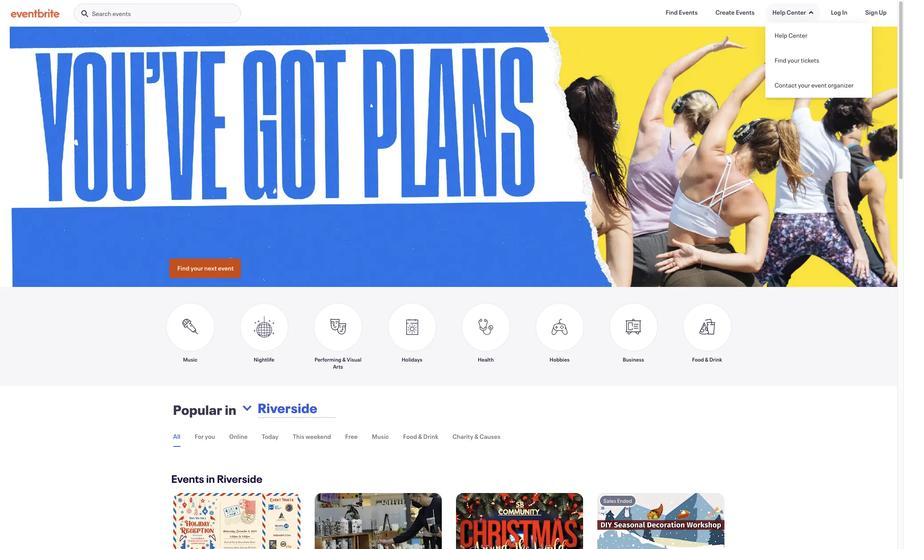 Task type: describe. For each thing, give the bounding box(es) containing it.
create
[[716, 8, 735, 16]]

causes
[[480, 433, 501, 441]]

holidays link
[[388, 303, 437, 370]]

free button
[[346, 427, 358, 446]]

nightlife
[[254, 356, 275, 363]]

in for popular
[[225, 402, 237, 419]]

events for create events
[[736, 8, 755, 16]]

create events
[[716, 8, 755, 16]]

ended
[[618, 498, 633, 505]]

weekend
[[306, 433, 331, 441]]

holidays
[[402, 356, 423, 363]]

help center link
[[766, 23, 873, 48]]

help center inside submenu 'element'
[[775, 31, 808, 40]]

for
[[195, 433, 204, 441]]

1 horizontal spatial food
[[693, 356, 705, 363]]

visual
[[347, 356, 362, 363]]

your for next
[[191, 264, 203, 273]]

contact your event organizer link
[[766, 73, 873, 98]]

events for find events
[[680, 8, 698, 16]]

for you
[[195, 433, 215, 441]]

eventbrite image
[[11, 9, 60, 18]]

organizer
[[829, 81, 854, 89]]

arts
[[333, 363, 343, 370]]

1 vertical spatial food & drink
[[403, 433, 439, 441]]

search events button
[[74, 4, 241, 24]]

find for find events
[[666, 8, 678, 16]]

business link
[[610, 303, 658, 370]]

riverside
[[217, 472, 263, 486]]

1 vertical spatial music
[[372, 433, 389, 441]]

find for find your tickets
[[775, 56, 787, 65]]

find for find your next event
[[178, 264, 190, 273]]

performing
[[315, 356, 342, 363]]

popular in
[[173, 402, 237, 419]]

this
[[293, 433, 305, 441]]

search
[[92, 9, 111, 18]]

1 vertical spatial event
[[218, 264, 234, 273]]

find your next event link
[[170, 259, 241, 278]]

sb community christmas around the world primary image image
[[456, 494, 583, 550]]

today
[[262, 433, 279, 441]]

your for tickets
[[788, 56, 800, 65]]

music button
[[372, 427, 389, 446]]

this weekend button
[[293, 427, 331, 446]]

sales ended
[[604, 498, 633, 505]]

charity & causes
[[453, 433, 501, 441]]

create events link
[[709, 4, 762, 21]]

food & drink inside food & drink link
[[693, 356, 723, 363]]

performing & visual arts link
[[314, 303, 363, 370]]

business
[[623, 356, 645, 363]]

performing & visual arts
[[315, 356, 362, 370]]

drink inside button
[[424, 433, 439, 441]]

2023 ctc holiday reception in riverside primary image image
[[173, 494, 301, 550]]

sign up
[[866, 8, 888, 16]]

online
[[229, 433, 248, 441]]

your for event
[[799, 81, 811, 89]]

all
[[173, 433, 181, 441]]

0 vertical spatial help
[[773, 8, 786, 16]]

charity
[[453, 433, 474, 441]]

log in
[[832, 8, 848, 16]]

up
[[880, 8, 888, 16]]

food inside button
[[403, 433, 417, 441]]

find your tickets link
[[766, 48, 873, 73]]

in for events
[[206, 472, 215, 486]]

for you button
[[195, 427, 215, 446]]

sign up link
[[859, 4, 895, 21]]

health
[[478, 356, 494, 363]]

this weekend
[[293, 433, 331, 441]]



Task type: vqa. For each thing, say whether or not it's contained in the screenshot.
the secondary organizer element
no



Task type: locate. For each thing, give the bounding box(es) containing it.
0 vertical spatial help center
[[773, 8, 807, 16]]

1 horizontal spatial find
[[666, 8, 678, 16]]

2 vertical spatial your
[[191, 264, 203, 273]]

diy seasonal decoration workshop primary image image
[[598, 494, 725, 550]]

your left tickets
[[788, 56, 800, 65]]

0 vertical spatial in
[[225, 402, 237, 419]]

contact your event organizer
[[775, 81, 854, 89]]

food & drink button
[[403, 427, 439, 446]]

1 vertical spatial food
[[403, 433, 417, 441]]

2 horizontal spatial events
[[736, 8, 755, 16]]

event right next
[[218, 264, 234, 273]]

food & drink
[[693, 356, 723, 363], [403, 433, 439, 441]]

1 horizontal spatial drink
[[710, 356, 723, 363]]

music
[[183, 356, 198, 363], [372, 433, 389, 441]]

1 vertical spatial center
[[789, 31, 808, 40]]

next
[[204, 264, 217, 273]]

events
[[113, 9, 131, 18]]

help
[[773, 8, 786, 16], [775, 31, 788, 40]]

drink
[[710, 356, 723, 363], [424, 433, 439, 441]]

charity & causes button
[[453, 427, 501, 446]]

in up online "button"
[[225, 402, 237, 419]]

events in riverside
[[172, 472, 263, 486]]

tickets
[[802, 56, 820, 65]]

event
[[812, 81, 827, 89], [218, 264, 234, 273]]

your
[[788, 56, 800, 65], [799, 81, 811, 89], [191, 264, 203, 273]]

2 horizontal spatial find
[[775, 56, 787, 65]]

popular
[[173, 402, 223, 419]]

you
[[205, 433, 215, 441]]

0 vertical spatial music
[[183, 356, 198, 363]]

find your next event
[[178, 264, 234, 273]]

1 horizontal spatial event
[[812, 81, 827, 89]]

0 vertical spatial drink
[[710, 356, 723, 363]]

0 horizontal spatial drink
[[424, 433, 439, 441]]

health link
[[462, 303, 511, 370]]

in
[[225, 402, 237, 419], [206, 472, 215, 486]]

1 vertical spatial find
[[775, 56, 787, 65]]

0 horizontal spatial music
[[183, 356, 198, 363]]

music link
[[166, 303, 215, 370]]

find events link
[[659, 4, 705, 21]]

hobbies link
[[536, 303, 584, 370]]

0 vertical spatial find
[[666, 8, 678, 16]]

2 vertical spatial find
[[178, 264, 190, 273]]

1 vertical spatial help
[[775, 31, 788, 40]]

events left create
[[680, 8, 698, 16]]

1 vertical spatial your
[[799, 81, 811, 89]]

in
[[843, 8, 848, 16]]

hobbies
[[550, 356, 570, 363]]

event inside submenu 'element'
[[812, 81, 827, 89]]

find
[[666, 8, 678, 16], [775, 56, 787, 65], [178, 264, 190, 273]]

1 horizontal spatial music
[[372, 433, 389, 441]]

0 vertical spatial your
[[788, 56, 800, 65]]

find your tickets
[[775, 56, 820, 65]]

0 vertical spatial event
[[812, 81, 827, 89]]

center
[[787, 8, 807, 16], [789, 31, 808, 40]]

0 horizontal spatial event
[[218, 264, 234, 273]]

center up help center link
[[787, 8, 807, 16]]

0 vertical spatial center
[[787, 8, 807, 16]]

& inside 'performing & visual arts'
[[343, 356, 346, 363]]

events down all button
[[172, 472, 204, 486]]

0 vertical spatial food & drink
[[693, 356, 723, 363]]

your left next
[[191, 264, 203, 273]]

1 vertical spatial help center
[[775, 31, 808, 40]]

online button
[[229, 427, 248, 446]]

0 vertical spatial food
[[693, 356, 705, 363]]

log
[[832, 8, 842, 16]]

your right the contact
[[799, 81, 811, 89]]

&
[[343, 356, 346, 363], [706, 356, 709, 363], [419, 433, 423, 441], [475, 433, 479, 441]]

log in link
[[825, 4, 855, 21]]

0 horizontal spatial events
[[172, 472, 204, 486]]

center inside submenu 'element'
[[789, 31, 808, 40]]

center up find your tickets
[[789, 31, 808, 40]]

help right create events
[[773, 8, 786, 16]]

food & drink link
[[684, 303, 732, 370]]

help center up help center link
[[773, 8, 807, 16]]

all button
[[173, 427, 181, 447]]

submenu element
[[766, 23, 873, 98]]

events
[[680, 8, 698, 16], [736, 8, 755, 16], [172, 472, 204, 486]]

food
[[693, 356, 705, 363], [403, 433, 417, 441]]

free
[[346, 433, 358, 441]]

help up find your tickets
[[775, 31, 788, 40]]

sales
[[604, 498, 617, 505]]

today button
[[262, 427, 279, 446]]

1 horizontal spatial food & drink
[[693, 356, 723, 363]]

find inside submenu 'element'
[[775, 56, 787, 65]]

0 horizontal spatial in
[[206, 472, 215, 486]]

socal etsy guild market riverside november 2023 primary image image
[[315, 494, 442, 550]]

help center
[[773, 8, 807, 16], [775, 31, 808, 40]]

1 vertical spatial in
[[206, 472, 215, 486]]

help center up find your tickets
[[775, 31, 808, 40]]

sign
[[866, 8, 879, 16]]

contact
[[775, 81, 798, 89]]

in left riverside
[[206, 472, 215, 486]]

homepage header image
[[0, 27, 905, 287]]

events right create
[[736, 8, 755, 16]]

1 horizontal spatial in
[[225, 402, 237, 419]]

nightlife link
[[240, 303, 289, 370]]

0 horizontal spatial food
[[403, 433, 417, 441]]

1 horizontal spatial events
[[680, 8, 698, 16]]

search events
[[92, 9, 131, 18]]

event left organizer
[[812, 81, 827, 89]]

1 vertical spatial drink
[[424, 433, 439, 441]]

0 horizontal spatial food & drink
[[403, 433, 439, 441]]

0 horizontal spatial find
[[178, 264, 190, 273]]

None text field
[[255, 394, 419, 423]]

find events
[[666, 8, 698, 16]]

help inside submenu 'element'
[[775, 31, 788, 40]]



